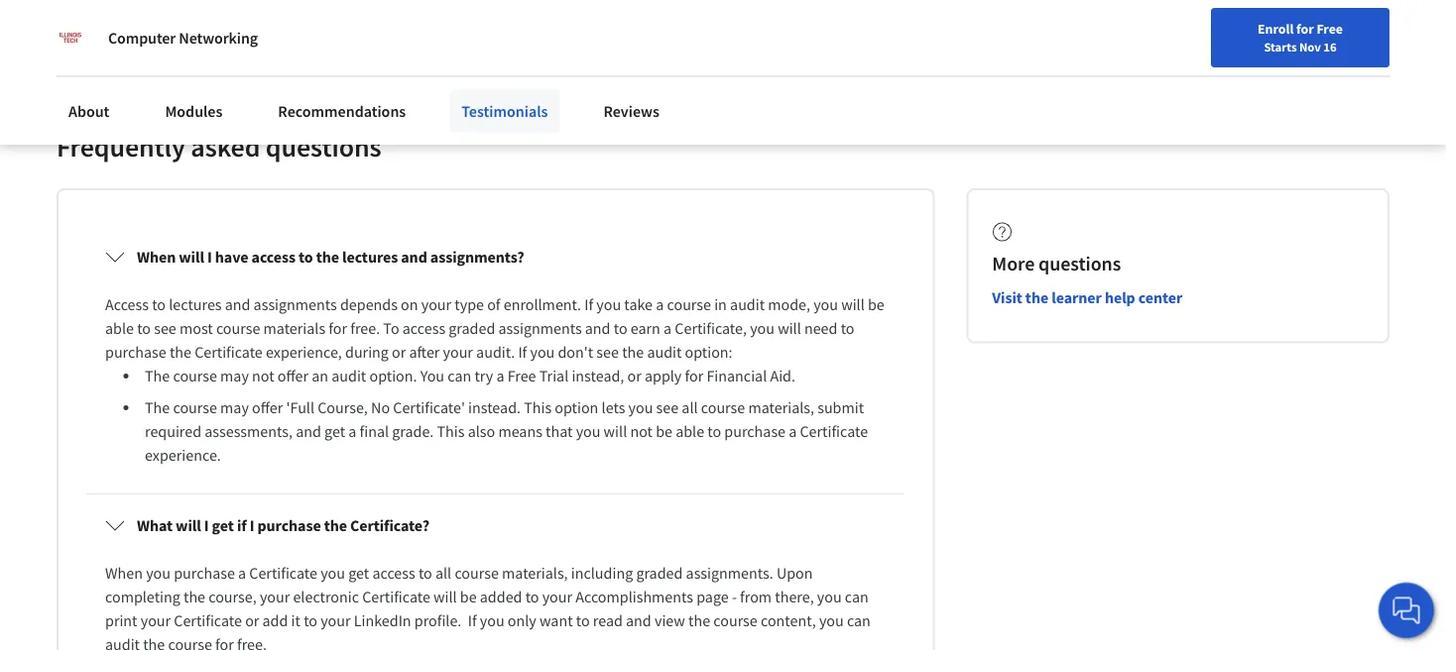 Task type: describe. For each thing, give the bounding box(es) containing it.
1 horizontal spatial this
[[524, 399, 552, 418]]

you right lets
[[629, 399, 653, 418]]

english
[[1066, 62, 1114, 82]]

for inside when you purchase a certificate you get access to all course materials, including graded assignments. upon completing the course, your electronic certificate will be added to your accomplishments page - from there, you can print your certificate or add it to your linkedin profile.  if you only want to read and view the course content, you can audit the course for free.
[[215, 636, 234, 651]]

reviews link
[[592, 89, 672, 133]]

help
[[1105, 289, 1136, 309]]

1 vertical spatial can
[[845, 588, 869, 608]]

be inside access to lectures and assignments depends on your type of enrollment. if you take a course in audit mode, you will be able to see most course materials for free. to access graded assignments and to earn a certificate, you will need to purchase the certificate experience, during or after your audit. if you don't see the audit option:
[[868, 295, 885, 315]]

course down course,
[[168, 636, 212, 651]]

course up added
[[455, 564, 499, 584]]

when you purchase a certificate you get access to all course materials, including graded assignments. upon completing the course, your electronic certificate will be added to your accomplishments page - from there, you can print your certificate or add it to your linkedin profile.  if you only want to read and view the course content, you can audit the course for free.
[[105, 564, 874, 651]]

your up the course may not offer an audit option. you can try a free trial instead, or apply for financial aid.
[[443, 343, 473, 363]]

if inside when you purchase a certificate you get access to all course materials, including graded assignments. upon completing the course, your electronic certificate will be added to your accomplishments page - from there, you can print your certificate or add it to your linkedin profile.  if you only want to read and view the course content, you can audit the course for free.
[[468, 612, 477, 632]]

to right access
[[152, 295, 166, 315]]

to inside dropdown button
[[299, 248, 313, 268]]

free. inside when you purchase a certificate you get access to all course materials, including graded assignments. upon completing the course, your electronic certificate will be added to your accomplishments page - from there, you can print your certificate or add it to your linkedin profile.  if you only want to read and view the course content, you can audit the course for free.
[[237, 636, 267, 651]]

linkedin
[[354, 612, 411, 632]]

if
[[237, 517, 247, 536]]

free. inside access to lectures and assignments depends on your type of enrollment. if you take a course in audit mode, you will be able to see most course materials for free. to access graded assignments and to earn a certificate, you will need to purchase the certificate experience, during or after your audit. if you don't see the audit option:
[[351, 319, 380, 339]]

aid.
[[770, 367, 796, 387]]

not inside the course may offer 'full course, no certificate' instead. this option lets you see all course materials, submit required assessments, and get a final grade. this also means that you will not be able to purchase a certificate experience.
[[631, 422, 653, 442]]

you left take
[[597, 295, 621, 315]]

only
[[508, 612, 537, 632]]

testimonials
[[462, 101, 548, 121]]

may for not
[[220, 367, 249, 387]]

the for the course may not offer an audit option. you can try a free trial instead, or apply for financial aid.
[[145, 367, 170, 387]]

1 vertical spatial this
[[437, 422, 465, 442]]

you up completing
[[146, 564, 171, 584]]

purchase inside when you purchase a certificate you get access to all course materials, including graded assignments. upon completing the course, your electronic certificate will be added to your accomplishments page - from there, you can print your certificate or add it to your linkedin profile.  if you only want to read and view the course content, you can audit the course for free.
[[174, 564, 235, 584]]

have
[[215, 248, 249, 268]]

will inside dropdown button
[[179, 248, 204, 268]]

a left 'final'
[[349, 422, 357, 442]]

option.
[[370, 367, 417, 387]]

1 vertical spatial questions
[[1039, 252, 1122, 277]]

computer networking
[[108, 28, 258, 48]]

also
[[468, 422, 495, 442]]

to left earn
[[614, 319, 628, 339]]

find
[[838, 63, 864, 80]]

type
[[455, 295, 484, 315]]

0 vertical spatial can
[[448, 367, 472, 387]]

electronic
[[293, 588, 359, 608]]

certificate up linkedin
[[362, 588, 431, 608]]

you down mode, at the top
[[750, 319, 775, 339]]

offer inside the course may offer 'full course, no certificate' instead. this option lets you see all course materials, submit required assessments, and get a final grade. this also means that you will not be able to purchase a certificate experience.
[[252, 399, 283, 418]]

learner
[[1052, 289, 1102, 309]]

visit the learner help center
[[993, 289, 1183, 309]]

for inside enroll for free starts nov 16
[[1297, 20, 1315, 38]]

frequently asked questions
[[57, 130, 382, 165]]

for down option:
[[685, 367, 704, 387]]

1 horizontal spatial see
[[597, 343, 619, 363]]

will inside dropdown button
[[176, 517, 201, 536]]

you
[[420, 367, 445, 387]]

graded inside when you purchase a certificate you get access to all course materials, including graded assignments. upon completing the course, your electronic certificate will be added to your accomplishments page - from there, you can print your certificate or add it to your linkedin profile.  if you only want to read and view the course content, you can audit the course for free.
[[636, 564, 683, 584]]

testimonials link
[[450, 89, 560, 133]]

access to lectures and assignments depends on your type of enrollment. if you take a course in audit mode, you will be able to see most course materials for free. to access graded assignments and to earn a certificate, you will need to purchase the certificate experience, during or after your audit. if you don't see the audit option:
[[105, 295, 888, 363]]

there,
[[775, 588, 814, 608]]

access inside dropdown button
[[252, 248, 296, 268]]

able inside the course may offer 'full course, no certificate' instead. this option lets you see all course materials, submit required assessments, and get a final grade. this also means that you will not be able to purchase a certificate experience.
[[676, 422, 705, 442]]

the down completing
[[143, 636, 165, 651]]

the left course,
[[184, 588, 205, 608]]

you up need
[[814, 295, 839, 315]]

course down -
[[714, 612, 758, 632]]

materials, inside when you purchase a certificate you get access to all course materials, including graded assignments. upon completing the course, your electronic certificate will be added to your accomplishments page - from there, you can print your certificate or add it to your linkedin profile.  if you only want to read and view the course content, you can audit the course for free.
[[502, 564, 568, 584]]

experience.
[[145, 446, 221, 466]]

networking
[[179, 28, 258, 48]]

course,
[[318, 399, 368, 418]]

and down have at the left top of page
[[225, 295, 250, 315]]

will inside the course may offer 'full course, no certificate' instead. this option lets you see all course materials, submit required assessments, and get a final grade. this also means that you will not be able to purchase a certificate experience.
[[604, 422, 627, 442]]

final
[[360, 422, 389, 442]]

0 vertical spatial offer
[[278, 367, 309, 387]]

individuals
[[53, 10, 132, 30]]

2 horizontal spatial or
[[628, 367, 642, 387]]

course down most
[[173, 367, 217, 387]]

be inside the course may offer 'full course, no certificate' instead. this option lets you see all course materials, submit required assessments, and get a final grade. this also means that you will not be able to purchase a certificate experience.
[[656, 422, 673, 442]]

you up trial
[[530, 343, 555, 363]]

you right there,
[[818, 588, 842, 608]]

want
[[540, 612, 573, 632]]

access
[[105, 295, 149, 315]]

and inside when you purchase a certificate you get access to all course materials, including graded assignments. upon completing the course, your electronic certificate will be added to your accomplishments page - from there, you can print your certificate or add it to your linkedin profile.  if you only want to read and view the course content, you can audit the course for free.
[[626, 612, 652, 632]]

add
[[263, 612, 288, 632]]

list containing when will i have access to the lectures and assignments?
[[82, 223, 909, 651]]

an
[[312, 367, 329, 387]]

to inside the course may offer 'full course, no certificate' instead. this option lets you see all course materials, submit required assessments, and get a final grade. this also means that you will not be able to purchase a certificate experience.
[[708, 422, 722, 442]]

0 vertical spatial see
[[154, 319, 176, 339]]

your down electronic
[[321, 612, 351, 632]]

assignments?
[[430, 248, 525, 268]]

audit inside when you purchase a certificate you get access to all course materials, including graded assignments. upon completing the course, your electronic certificate will be added to your accomplishments page - from there, you can print your certificate or add it to your linkedin profile.  if you only want to read and view the course content, you can audit the course for free.
[[105, 636, 140, 651]]

a down aid. at the bottom right of the page
[[789, 422, 797, 442]]

added
[[480, 588, 522, 608]]

free inside enroll for free starts nov 16
[[1317, 20, 1344, 38]]

recommendations link
[[266, 89, 418, 133]]

that
[[546, 422, 573, 442]]

the for the course may offer 'full course, no certificate' instead. this option lets you see all course materials, submit required assessments, and get a final grade. this also means that you will not be able to purchase a certificate experience.
[[145, 399, 170, 418]]

when will i have access to the lectures and assignments?
[[137, 248, 525, 268]]

purchase inside the course may offer 'full course, no certificate' instead. this option lets you see all course materials, submit required assessments, and get a final grade. this also means that you will not be able to purchase a certificate experience.
[[725, 422, 786, 442]]

a right take
[[656, 295, 664, 315]]

experience,
[[266, 343, 342, 363]]

the course may not offer an audit option. you can try a free trial instead, or apply for financial aid.
[[145, 367, 796, 387]]

more
[[993, 252, 1035, 277]]

instead,
[[572, 367, 624, 387]]

a right try
[[497, 367, 505, 387]]

assessments,
[[205, 422, 293, 442]]

view
[[655, 612, 686, 632]]

will down mode, at the top
[[778, 319, 802, 339]]

english button
[[1030, 40, 1150, 104]]

your up add
[[260, 588, 290, 608]]

certificate down course,
[[174, 612, 242, 632]]

course up required
[[173, 399, 217, 418]]

all inside when you purchase a certificate you get access to all course materials, including graded assignments. upon completing the course, your electronic certificate will be added to your accomplishments page - from there, you can print your certificate or add it to your linkedin profile.  if you only want to read and view the course content, you can audit the course for free.
[[436, 564, 452, 584]]

enrollment.
[[504, 295, 582, 315]]

including
[[571, 564, 633, 584]]

and inside dropdown button
[[401, 248, 427, 268]]

course right most
[[216, 319, 260, 339]]

required
[[145, 422, 202, 442]]

option:
[[685, 343, 733, 363]]

career
[[925, 63, 963, 80]]

you up electronic
[[321, 564, 345, 584]]

a right earn
[[664, 319, 672, 339]]

when for when you purchase a certificate you get access to all course materials, including graded assignments. upon completing the course, your electronic certificate will be added to your accomplishments page - from there, you can print your certificate or add it to your linkedin profile.  if you only want to read and view the course content, you can audit the course for free.
[[105, 564, 143, 584]]

most
[[180, 319, 213, 339]]

in
[[715, 295, 727, 315]]

to up only
[[526, 588, 539, 608]]

0 vertical spatial questions
[[266, 130, 382, 165]]

course,
[[209, 588, 257, 608]]

the down most
[[170, 343, 191, 363]]

accomplishments
[[576, 588, 694, 608]]

to right need
[[841, 319, 855, 339]]

1 horizontal spatial assignments
[[499, 319, 582, 339]]

asked
[[191, 130, 260, 165]]

your right on
[[421, 295, 452, 315]]

i right if at bottom left
[[250, 517, 254, 536]]

assignments.
[[686, 564, 774, 584]]

during
[[345, 343, 389, 363]]

the right visit
[[1026, 289, 1049, 309]]

about
[[68, 101, 110, 121]]

certificate?
[[350, 517, 430, 536]]

your up want
[[543, 588, 573, 608]]

of
[[487, 295, 501, 315]]

your down completing
[[141, 612, 171, 632]]

certificate,
[[675, 319, 747, 339]]

what will i get if i purchase the certificate? button
[[89, 499, 902, 554]]

to left read
[[576, 612, 590, 632]]

mode,
[[768, 295, 811, 315]]

i for get
[[204, 517, 209, 536]]

lectures inside dropdown button
[[342, 248, 398, 268]]

audit right "in"
[[730, 295, 765, 315]]

visit
[[993, 289, 1023, 309]]

earn
[[631, 319, 661, 339]]

enroll for free starts nov 16
[[1258, 20, 1344, 55]]

take
[[625, 295, 653, 315]]

to right it
[[304, 612, 318, 632]]



Task type: vqa. For each thing, say whether or not it's contained in the screenshot.
Achieve
no



Task type: locate. For each thing, give the bounding box(es) containing it.
1 horizontal spatial free
[[1317, 20, 1344, 38]]

will down lets
[[604, 422, 627, 442]]

modules link
[[153, 89, 235, 133]]

assignments
[[254, 295, 337, 315], [499, 319, 582, 339]]

it
[[291, 612, 301, 632]]

will inside when you purchase a certificate you get access to all course materials, including graded assignments. upon completing the course, your electronic certificate will be added to your accomplishments page - from there, you can print your certificate or add it to your linkedin profile.  if you only want to read and view the course content, you can audit the course for free.
[[434, 588, 457, 608]]

print
[[105, 612, 137, 632]]

the course may offer 'full course, no certificate' instead. this option lets you see all course materials, submit required assessments, and get a final grade. this also means that you will not be able to purchase a certificate experience.
[[145, 399, 872, 466]]

what
[[137, 517, 173, 536]]

the inside the course may offer 'full course, no certificate' instead. this option lets you see all course materials, submit required assessments, and get a final grade. this also means that you will not be able to purchase a certificate experience.
[[145, 399, 170, 418]]

access inside access to lectures and assignments depends on your type of enrollment. if you take a course in audit mode, you will be able to see most course materials for free. to access graded assignments and to earn a certificate, you will need to purchase the certificate experience, during or after your audit. if you don't see the audit option:
[[403, 319, 446, 339]]

starts
[[1265, 39, 1297, 55]]

and up on
[[401, 248, 427, 268]]

may inside the course may offer 'full course, no certificate' instead. this option lets you see all course materials, submit required assessments, and get a final grade. this also means that you will not be able to purchase a certificate experience.
[[220, 399, 249, 418]]

when will i have access to the lectures and assignments? button
[[89, 230, 902, 285]]

1 vertical spatial if
[[518, 343, 527, 363]]

1 vertical spatial lectures
[[169, 295, 222, 315]]

or inside when you purchase a certificate you get access to all course materials, including graded assignments. upon completing the course, your electronic certificate will be added to your accomplishments page - from there, you can print your certificate or add it to your linkedin profile.  if you only want to read and view the course content, you can audit the course for free.
[[245, 612, 259, 632]]

0 vertical spatial able
[[105, 319, 134, 339]]

see up instead,
[[597, 343, 619, 363]]

shopping cart: 1 item image
[[983, 55, 1020, 86]]

will
[[179, 248, 204, 268], [842, 295, 865, 315], [778, 319, 802, 339], [604, 422, 627, 442], [176, 517, 201, 536], [434, 588, 457, 608]]

graded inside access to lectures and assignments depends on your type of enrollment. if you take a course in audit mode, you will be able to see most course materials for free. to access graded assignments and to earn a certificate, you will need to purchase the certificate experience, during or after your audit. if you don't see the audit option:
[[449, 319, 495, 339]]

lectures
[[342, 248, 398, 268], [169, 295, 222, 315]]

1 vertical spatial when
[[105, 564, 143, 584]]

visit the learner help center link
[[993, 289, 1183, 309]]

or
[[392, 343, 406, 363], [628, 367, 642, 387], [245, 612, 259, 632]]

certificate inside the course may offer 'full course, no certificate' instead. this option lets you see all course materials, submit required assessments, and get a final grade. this also means that you will not be able to purchase a certificate experience.
[[800, 422, 868, 442]]

lectures up most
[[169, 295, 222, 315]]

illinois tech image
[[57, 24, 84, 52]]

this
[[524, 399, 552, 418], [437, 422, 465, 442]]

0 vertical spatial materials,
[[749, 399, 815, 418]]

lectures inside access to lectures and assignments depends on your type of enrollment. if you take a course in audit mode, you will be able to see most course materials for free. to access graded assignments and to earn a certificate, you will need to purchase the certificate experience, during or after your audit. if you don't see the audit option:
[[169, 295, 222, 315]]

the inside when will i have access to the lectures and assignments? dropdown button
[[316, 248, 339, 268]]

not down the 'apply'
[[631, 422, 653, 442]]

free up 16 at the right top of page
[[1317, 20, 1344, 38]]

0 vertical spatial lectures
[[342, 248, 398, 268]]

if
[[585, 295, 594, 315], [518, 343, 527, 363], [468, 612, 477, 632]]

able down access
[[105, 319, 134, 339]]

when up completing
[[105, 564, 143, 584]]

1 vertical spatial may
[[220, 399, 249, 418]]

0 horizontal spatial questions
[[266, 130, 382, 165]]

audit down print
[[105, 636, 140, 651]]

free. down add
[[237, 636, 267, 651]]

be right mode, at the top
[[868, 295, 885, 315]]

you right 'content,'
[[820, 612, 844, 632]]

not
[[252, 367, 275, 387], [631, 422, 653, 442]]

find your new career
[[838, 63, 963, 80]]

or left the 'apply'
[[628, 367, 642, 387]]

0 vertical spatial access
[[252, 248, 296, 268]]

get inside when you purchase a certificate you get access to all course materials, including graded assignments. upon completing the course, your electronic certificate will be added to your accomplishments page - from there, you can print your certificate or add it to your linkedin profile.  if you only want to read and view the course content, you can audit the course for free.
[[348, 564, 369, 584]]

will left have at the left top of page
[[179, 248, 204, 268]]

means
[[499, 422, 543, 442]]

purchase down financial
[[725, 422, 786, 442]]

i for have
[[207, 248, 212, 268]]

profile.
[[415, 612, 462, 632]]

2 may from the top
[[220, 399, 249, 418]]

to
[[383, 319, 399, 339]]

to up materials
[[299, 248, 313, 268]]

will up profile.
[[434, 588, 457, 608]]

0 vertical spatial or
[[392, 343, 406, 363]]

completing
[[105, 588, 180, 608]]

not down experience,
[[252, 367, 275, 387]]

1 horizontal spatial able
[[676, 422, 705, 442]]

1 vertical spatial be
[[656, 422, 673, 442]]

will right mode, at the top
[[842, 295, 865, 315]]

to up profile.
[[419, 564, 432, 584]]

0 horizontal spatial or
[[245, 612, 259, 632]]

the
[[316, 248, 339, 268], [1026, 289, 1049, 309], [170, 343, 191, 363], [622, 343, 644, 363], [324, 517, 347, 536], [184, 588, 205, 608], [689, 612, 711, 632], [143, 636, 165, 651]]

audit.
[[476, 343, 515, 363]]

all inside the course may offer 'full course, no certificate' instead. this option lets you see all course materials, submit required assessments, and get a final grade. this also means that you will not be able to purchase a certificate experience.
[[682, 399, 698, 418]]

audit up the 'apply'
[[647, 343, 682, 363]]

0 vertical spatial not
[[252, 367, 275, 387]]

purchase down access
[[105, 343, 166, 363]]

submit
[[818, 399, 864, 418]]

center
[[1139, 289, 1183, 309]]

content,
[[761, 612, 816, 632]]

you down option
[[576, 422, 601, 442]]

access down certificate?
[[373, 564, 416, 584]]

when for when will i have access to the lectures and assignments?
[[137, 248, 176, 268]]

show notifications image
[[1179, 65, 1203, 88]]

free
[[1317, 20, 1344, 38], [508, 367, 536, 387]]

assignments up materials
[[254, 295, 337, 315]]

materials,
[[749, 399, 815, 418], [502, 564, 568, 584]]

on
[[401, 295, 418, 315]]

0 horizontal spatial see
[[154, 319, 176, 339]]

the down 'page' at the bottom of page
[[689, 612, 711, 632]]

certificate
[[195, 343, 263, 363], [800, 422, 868, 442], [249, 564, 318, 584], [362, 588, 431, 608], [174, 612, 242, 632]]

1 horizontal spatial materials,
[[749, 399, 815, 418]]

1 vertical spatial all
[[436, 564, 452, 584]]

0 vertical spatial graded
[[449, 319, 495, 339]]

0 vertical spatial assignments
[[254, 295, 337, 315]]

upon
[[777, 564, 813, 584]]

i left if at bottom left
[[204, 517, 209, 536]]

1 vertical spatial the
[[145, 399, 170, 418]]

i left have at the left top of page
[[207, 248, 212, 268]]

1 horizontal spatial or
[[392, 343, 406, 363]]

the inside what will i get if i purchase the certificate? dropdown button
[[324, 517, 347, 536]]

1 horizontal spatial free.
[[351, 319, 380, 339]]

course left "in"
[[667, 295, 711, 315]]

materials
[[264, 319, 326, 339]]

1 vertical spatial graded
[[636, 564, 683, 584]]

1 the from the top
[[145, 367, 170, 387]]

course
[[667, 295, 711, 315], [216, 319, 260, 339], [173, 367, 217, 387], [173, 399, 217, 418], [701, 399, 745, 418], [455, 564, 499, 584], [714, 612, 758, 632], [168, 636, 212, 651]]

find your new career link
[[829, 60, 973, 84]]

or left add
[[245, 612, 259, 632]]

2 the from the top
[[145, 399, 170, 418]]

1 vertical spatial get
[[212, 517, 234, 536]]

access right have at the left top of page
[[252, 248, 296, 268]]

from
[[740, 588, 772, 608]]

0 vertical spatial the
[[145, 367, 170, 387]]

for down course,
[[215, 636, 234, 651]]

to down access
[[137, 319, 151, 339]]

2 vertical spatial access
[[373, 564, 416, 584]]

0 vertical spatial free.
[[351, 319, 380, 339]]

course down financial
[[701, 399, 745, 418]]

all up profile.
[[436, 564, 452, 584]]

2 horizontal spatial see
[[656, 399, 679, 418]]

0 vertical spatial get
[[325, 422, 345, 442]]

graded down type
[[449, 319, 495, 339]]

0 vertical spatial if
[[585, 295, 594, 315]]

your right find
[[867, 63, 893, 80]]

1 horizontal spatial graded
[[636, 564, 683, 584]]

or up option.
[[392, 343, 406, 363]]

for up during
[[329, 319, 347, 339]]

modules
[[165, 101, 223, 121]]

able inside access to lectures and assignments depends on your type of enrollment. if you take a course in audit mode, you will be able to see most course materials for free. to access graded assignments and to earn a certificate, you will need to purchase the certificate experience, during or after your audit. if you don't see the audit option:
[[105, 319, 134, 339]]

1 may from the top
[[220, 367, 249, 387]]

0 horizontal spatial materials,
[[502, 564, 568, 584]]

0 horizontal spatial able
[[105, 319, 134, 339]]

0 horizontal spatial assignments
[[254, 295, 337, 315]]

and down accomplishments
[[626, 612, 652, 632]]

access inside when you purchase a certificate you get access to all course materials, including graded assignments. upon completing the course, your electronic certificate will be added to your accomplishments page - from there, you can print your certificate or add it to your linkedin profile.  if you only want to read and view the course content, you can audit the course for free.
[[373, 564, 416, 584]]

purchase inside access to lectures and assignments depends on your type of enrollment. if you take a course in audit mode, you will be able to see most course materials for free. to access graded assignments and to earn a certificate, you will need to purchase the certificate experience, during or after your audit. if you don't see the audit option:
[[105, 343, 166, 363]]

2 vertical spatial can
[[847, 612, 871, 632]]

when inside when will i have access to the lectures and assignments? dropdown button
[[137, 248, 176, 268]]

1 vertical spatial or
[[628, 367, 642, 387]]

access
[[252, 248, 296, 268], [403, 319, 446, 339], [373, 564, 416, 584]]

about link
[[57, 89, 121, 133]]

frequently
[[57, 130, 185, 165]]

this up the means
[[524, 399, 552, 418]]

1 vertical spatial assignments
[[499, 319, 582, 339]]

read
[[593, 612, 623, 632]]

get
[[325, 422, 345, 442], [212, 517, 234, 536], [348, 564, 369, 584]]

questions down recommendations
[[266, 130, 382, 165]]

see
[[154, 319, 176, 339], [597, 343, 619, 363], [656, 399, 679, 418]]

the up materials
[[316, 248, 339, 268]]

audit
[[730, 295, 765, 315], [647, 343, 682, 363], [332, 367, 366, 387], [105, 636, 140, 651]]

nov
[[1300, 39, 1322, 55]]

2 vertical spatial be
[[460, 588, 477, 608]]

lectures up depends on the top left of page
[[342, 248, 398, 268]]

0 horizontal spatial this
[[437, 422, 465, 442]]

this left the also
[[437, 422, 465, 442]]

0 vertical spatial may
[[220, 367, 249, 387]]

no
[[371, 399, 390, 418]]

after
[[409, 343, 440, 363]]

enroll
[[1258, 20, 1294, 38]]

the left certificate?
[[324, 517, 347, 536]]

1 horizontal spatial all
[[682, 399, 698, 418]]

access up after
[[403, 319, 446, 339]]

and up don't
[[585, 319, 611, 339]]

0 vertical spatial free
[[1317, 20, 1344, 38]]

for inside access to lectures and assignments depends on your type of enrollment. if you take a course in audit mode, you will be able to see most course materials for free. to access graded assignments and to earn a certificate, you will need to purchase the certificate experience, during or after your audit. if you don't see the audit option:
[[329, 319, 347, 339]]

and down 'full
[[296, 422, 321, 442]]

a up course,
[[238, 564, 246, 584]]

certificate down submit
[[800, 422, 868, 442]]

16
[[1324, 39, 1337, 55]]

graded up accomplishments
[[636, 564, 683, 584]]

0 horizontal spatial if
[[468, 612, 477, 632]]

1 vertical spatial offer
[[252, 399, 283, 418]]

1 vertical spatial free.
[[237, 636, 267, 651]]

1 vertical spatial access
[[403, 319, 446, 339]]

see inside the course may offer 'full course, no certificate' instead. this option lets you see all course materials, submit required assessments, and get a final grade. this also means that you will not be able to purchase a certificate experience.
[[656, 399, 679, 418]]

1 horizontal spatial be
[[656, 422, 673, 442]]

materials, up added
[[502, 564, 568, 584]]

instead.
[[468, 399, 521, 418]]

0 horizontal spatial be
[[460, 588, 477, 608]]

see left most
[[154, 319, 176, 339]]

purchase inside dropdown button
[[258, 517, 321, 536]]

your
[[867, 63, 893, 80], [421, 295, 452, 315], [443, 343, 473, 363], [260, 588, 290, 608], [543, 588, 573, 608], [141, 612, 171, 632], [321, 612, 351, 632]]

financial
[[707, 367, 767, 387]]

be
[[868, 295, 885, 315], [656, 422, 673, 442], [460, 588, 477, 608]]

offer down experience,
[[278, 367, 309, 387]]

1 vertical spatial see
[[597, 343, 619, 363]]

2 vertical spatial or
[[245, 612, 259, 632]]

materials, inside the course may offer 'full course, no certificate' instead. this option lets you see all course materials, submit required assessments, and get a final grade. this also means that you will not be able to purchase a certificate experience.
[[749, 399, 815, 418]]

a inside when you purchase a certificate you get access to all course materials, including graded assignments. upon completing the course, your electronic certificate will be added to your accomplishments page - from there, you can print your certificate or add it to your linkedin profile.  if you only want to read and view the course content, you can audit the course for free.
[[238, 564, 246, 584]]

get inside dropdown button
[[212, 517, 234, 536]]

for
[[1297, 20, 1315, 38], [329, 319, 347, 339], [685, 367, 704, 387], [215, 636, 234, 651]]

i inside when will i have access to the lectures and assignments? dropdown button
[[207, 248, 212, 268]]

None search field
[[283, 52, 610, 92]]

materials, down aid. at the bottom right of the page
[[749, 399, 815, 418]]

1 vertical spatial materials,
[[502, 564, 568, 584]]

0 horizontal spatial lectures
[[169, 295, 222, 315]]

depends
[[340, 295, 398, 315]]

2 vertical spatial see
[[656, 399, 679, 418]]

chat with us image
[[1391, 595, 1423, 627]]

can right there,
[[845, 588, 869, 608]]

0 horizontal spatial get
[[212, 517, 234, 536]]

list
[[82, 223, 909, 651]]

may for offer
[[220, 399, 249, 418]]

apply
[[645, 367, 682, 387]]

when inside when you purchase a certificate you get access to all course materials, including graded assignments. upon completing the course, your electronic certificate will be added to your accomplishments page - from there, you can print your certificate or add it to your linkedin profile.  if you only want to read and view the course content, you can audit the course for free.
[[105, 564, 143, 584]]

audit right an
[[332, 367, 366, 387]]

0 horizontal spatial not
[[252, 367, 275, 387]]

0 vertical spatial this
[[524, 399, 552, 418]]

can right 'content,'
[[847, 612, 871, 632]]

the down earn
[[622, 343, 644, 363]]

0 horizontal spatial all
[[436, 564, 452, 584]]

reviews
[[604, 101, 660, 121]]

purchase up course,
[[174, 564, 235, 584]]

don't
[[558, 343, 594, 363]]

0 horizontal spatial free
[[508, 367, 536, 387]]

0 vertical spatial all
[[682, 399, 698, 418]]

if right profile.
[[468, 612, 477, 632]]

able down the 'apply'
[[676, 422, 705, 442]]

purchase right if at bottom left
[[258, 517, 321, 536]]

certificate'
[[393, 399, 465, 418]]

will right what
[[176, 517, 201, 536]]

1 vertical spatial able
[[676, 422, 705, 442]]

individuals link
[[24, 0, 140, 40]]

assignments down "enrollment."
[[499, 319, 582, 339]]

trial
[[540, 367, 569, 387]]

need
[[805, 319, 838, 339]]

2 horizontal spatial get
[[348, 564, 369, 584]]

page
[[697, 588, 729, 608]]

grade.
[[392, 422, 434, 442]]

free left trial
[[508, 367, 536, 387]]

coursera image
[[24, 56, 150, 88]]

1 horizontal spatial lectures
[[342, 248, 398, 268]]

all down option:
[[682, 399, 698, 418]]

1 horizontal spatial get
[[325, 422, 345, 442]]

you down added
[[480, 612, 505, 632]]

1 horizontal spatial not
[[631, 422, 653, 442]]

1 vertical spatial not
[[631, 422, 653, 442]]

what will i get if i purchase the certificate?
[[137, 517, 430, 536]]

or inside access to lectures and assignments depends on your type of enrollment. if you take a course in audit mode, you will be able to see most course materials for free. to access graded assignments and to earn a certificate, you will need to purchase the certificate experience, during or after your audit. if you don't see the audit option:
[[392, 343, 406, 363]]

1 vertical spatial free
[[508, 367, 536, 387]]

more questions
[[993, 252, 1122, 277]]

0 vertical spatial be
[[868, 295, 885, 315]]

try
[[475, 367, 493, 387]]

and inside the course may offer 'full course, no certificate' instead. this option lets you see all course materials, submit required assessments, and get a final grade. this also means that you will not be able to purchase a certificate experience.
[[296, 422, 321, 442]]

to
[[299, 248, 313, 268], [152, 295, 166, 315], [137, 319, 151, 339], [614, 319, 628, 339], [841, 319, 855, 339], [708, 422, 722, 442], [419, 564, 432, 584], [526, 588, 539, 608], [304, 612, 318, 632], [576, 612, 590, 632]]

be inside when you purchase a certificate you get access to all course materials, including graded assignments. upon completing the course, your electronic certificate will be added to your accomplishments page - from there, you can print your certificate or add it to your linkedin profile.  if you only want to read and view the course content, you can audit the course for free.
[[460, 588, 477, 608]]

certificate down the what will i get if i purchase the certificate?
[[249, 564, 318, 584]]

2 vertical spatial if
[[468, 612, 477, 632]]

0 vertical spatial when
[[137, 248, 176, 268]]

1 horizontal spatial questions
[[1039, 252, 1122, 277]]

computer
[[108, 28, 176, 48]]

2 vertical spatial get
[[348, 564, 369, 584]]

1 horizontal spatial if
[[518, 343, 527, 363]]

when up access
[[137, 248, 176, 268]]

recommendations
[[278, 101, 406, 121]]

0 horizontal spatial free.
[[237, 636, 267, 651]]

2 horizontal spatial if
[[585, 295, 594, 315]]

all
[[682, 399, 698, 418], [436, 564, 452, 584]]

certificate inside access to lectures and assignments depends on your type of enrollment. if you take a course in audit mode, you will be able to see most course materials for free. to access graded assignments and to earn a certificate, you will need to purchase the certificate experience, during or after your audit. if you don't see the audit option:
[[195, 343, 263, 363]]

may
[[220, 367, 249, 387], [220, 399, 249, 418]]

lets
[[602, 399, 626, 418]]

2 horizontal spatial be
[[868, 295, 885, 315]]

to down financial
[[708, 422, 722, 442]]

get inside the course may offer 'full course, no certificate' instead. this option lets you see all course materials, submit required assessments, and get a final grade. this also means that you will not be able to purchase a certificate experience.
[[325, 422, 345, 442]]

0 horizontal spatial graded
[[449, 319, 495, 339]]



